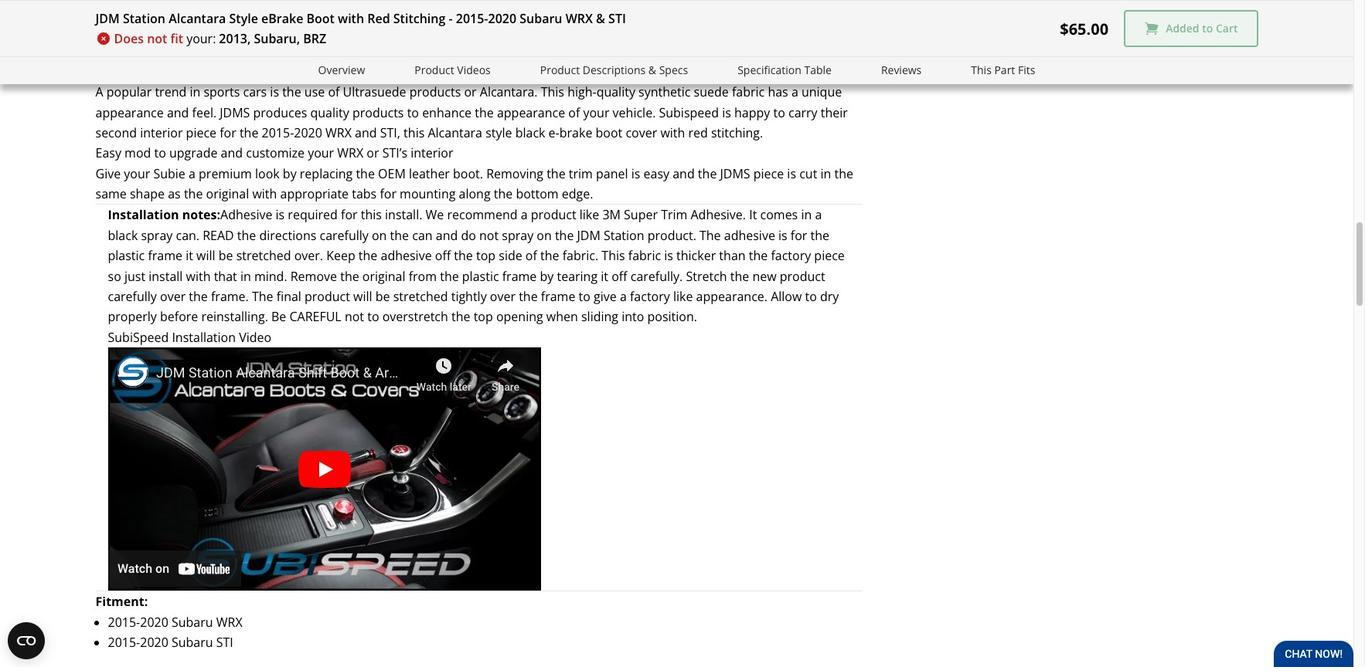 Task type: locate. For each thing, give the bounding box(es) containing it.
2 vertical spatial piece
[[814, 248, 845, 265]]

1 horizontal spatial factory
[[771, 248, 811, 265]]

look
[[380, 63, 405, 80], [255, 165, 280, 182]]

style down alcantara.
[[486, 124, 512, 141]]

top
[[476, 248, 496, 265], [474, 309, 493, 326]]

1 vertical spatial top
[[474, 309, 493, 326]]

2 horizontal spatial not
[[479, 227, 499, 244]]

0 vertical spatial this
[[404, 124, 425, 141]]

mod
[[125, 145, 151, 162]]

by left "tearing"
[[540, 268, 554, 285]]

and left do
[[436, 227, 458, 244]]

mounting
[[400, 186, 456, 203]]

specification table link
[[738, 62, 832, 79]]

0 horizontal spatial style
[[197, 63, 224, 80]]

reviews link
[[881, 62, 922, 79]]

1 vertical spatial interior
[[411, 145, 453, 162]]

1 vertical spatial carefully
[[108, 288, 157, 305]]

0 horizontal spatial will
[[196, 248, 215, 265]]

interior up the leather
[[411, 145, 453, 162]]

the down adhesive
[[237, 227, 256, 244]]

1 horizontal spatial your
[[308, 145, 334, 162]]

0 vertical spatial off
[[435, 248, 451, 265]]

in right comes
[[801, 207, 812, 224]]

0 horizontal spatial product
[[415, 63, 454, 77]]

to down has
[[774, 104, 785, 121]]

0 horizontal spatial be
[[219, 248, 233, 265]]

not right do
[[479, 227, 499, 244]]

sti inside fitment: 2015-2020 subaru wrx 2015-2020 subaru sti
[[216, 635, 233, 652]]

with
[[338, 10, 364, 27], [661, 124, 685, 141], [252, 186, 277, 203], [186, 268, 211, 285]]

feel.
[[192, 104, 217, 121]]

piece
[[186, 124, 217, 141], [754, 165, 784, 182], [814, 248, 845, 265]]

0 vertical spatial black
[[515, 124, 545, 141]]

1 horizontal spatial by
[[540, 268, 554, 285]]

subaru,
[[254, 30, 300, 47]]

1 horizontal spatial will
[[353, 288, 372, 305]]

top left side
[[476, 248, 496, 265]]

oem
[[378, 165, 406, 182]]

when
[[546, 309, 578, 326]]

1 over from the left
[[160, 288, 186, 305]]

0 horizontal spatial off
[[435, 248, 451, 265]]

0 horizontal spatial sti
[[216, 635, 233, 652]]

black up removing
[[515, 124, 545, 141]]

this part fits link
[[971, 62, 1036, 79]]

quality down the use
[[310, 104, 349, 121]]

a down upgrade
[[189, 165, 196, 182]]

product inside 'link'
[[540, 63, 580, 77]]

the left "fabric." on the top left
[[540, 248, 559, 265]]

the left the use
[[282, 84, 301, 101]]

appearance down popular
[[95, 104, 164, 121]]

products
[[410, 84, 461, 101], [353, 104, 404, 121]]

frame.
[[211, 288, 249, 305]]

e- up sports
[[227, 63, 238, 80]]

fabric inside quality alcantara style e-brake boot gives unique look and feel a popular trend in sports cars is the use of ultrasuede products or alcantara. this high-quality synthetic suede fabric has a unique appearance and feel. jdms produces quality products to enhance the appearance of your vehicle. subispeed is happy to carry their second interior piece for the 2015-2020 wrx and sti, this alcantara style black e-brake boot cover with red stitching. easy mod to upgrade and customize your wrx or sti's interior give your subie a premium look by replacing the oem leather boot. removing the trim panel is easy and the jdms piece is cut in the same shape as the original with appropriate tabs for mounting along the bottom edge.
[[732, 84, 765, 101]]

2 vertical spatial subaru
[[172, 635, 213, 652]]

for
[[220, 124, 236, 141], [380, 186, 397, 203], [341, 207, 358, 224], [791, 227, 807, 244]]

1 vertical spatial piece
[[754, 165, 784, 182]]

0 horizontal spatial frame
[[148, 248, 182, 265]]

2 horizontal spatial piece
[[814, 248, 845, 265]]

0 horizontal spatial boot
[[274, 63, 301, 80]]

jdms down sports
[[220, 104, 250, 121]]

or down videos
[[464, 84, 477, 101]]

jdm station alcantara style ebrake boot with red stitching - 2015-2020 subaru wrx & sti
[[95, 10, 626, 27]]

premium
[[199, 165, 252, 182]]

does not fit your: 2013, subaru, brz
[[114, 30, 326, 47]]

1 vertical spatial frame
[[502, 268, 537, 285]]

0 vertical spatial this
[[971, 63, 992, 77]]

factory up new
[[771, 248, 811, 265]]

carefully.
[[631, 268, 683, 285]]

2 over from the left
[[490, 288, 516, 305]]

& up product descriptions & specs
[[596, 10, 605, 27]]

subie
[[153, 165, 185, 182]]

is right 'cars'
[[270, 84, 279, 101]]

0 horizontal spatial it
[[186, 248, 193, 265]]

installation
[[108, 207, 179, 224], [172, 329, 236, 346]]

installation down shape
[[108, 207, 179, 224]]

boot
[[274, 63, 301, 80], [596, 124, 623, 141]]

0 vertical spatial adhesive
[[724, 227, 775, 244]]

do
[[461, 227, 476, 244]]

jdm up "fabric." on the top left
[[577, 227, 601, 244]]

and inside adhesive is required for this install. we recommend a product like 3m super trim adhesive. it comes in a black spray can. read the directions carefully on the can and do not spray on the jdm station product. the adhesive is for the plastic frame it will be stretched over. keep the adhesive off the top side of the fabric. this fabric is thicker than the factory piece so just install with that in mind. remove the original from the plastic frame by tearing it off carefully. stretch the new product carefully over the frame. the final product will be stretched tightly over the frame to give a factory like appearance. allow to dry properly before reinstalling. be careful not to overstretch the top opening when sliding into position.
[[436, 227, 458, 244]]

0 vertical spatial subaru
[[520, 10, 562, 27]]

the down 'install.'
[[390, 227, 409, 244]]

0 horizontal spatial jdm
[[95, 10, 120, 27]]

shape
[[130, 186, 165, 203]]

popular
[[107, 84, 152, 101]]

will down keep
[[353, 288, 372, 305]]

e-
[[227, 63, 238, 80], [549, 124, 560, 141]]

in
[[190, 84, 200, 101], [821, 165, 831, 182], [801, 207, 812, 224], [240, 268, 251, 285]]

piece down the feel.
[[186, 124, 217, 141]]

1 vertical spatial jdm
[[577, 227, 601, 244]]

be
[[219, 248, 233, 265], [376, 288, 390, 305]]

tabs
[[352, 186, 377, 203]]

e- up bottom
[[549, 124, 560, 141]]

style up sports
[[197, 63, 224, 80]]

2 vertical spatial not
[[345, 309, 364, 326]]

to right mod
[[154, 145, 166, 162]]

0 horizontal spatial black
[[108, 227, 138, 244]]

0 vertical spatial jdm
[[95, 10, 120, 27]]

1 vertical spatial black
[[108, 227, 138, 244]]

the down tightly
[[452, 309, 470, 326]]

as
[[168, 186, 181, 203]]

0 horizontal spatial adhesive
[[381, 248, 432, 265]]

1 vertical spatial by
[[540, 268, 554, 285]]

carefully up keep
[[320, 227, 369, 244]]

in up the feel.
[[190, 84, 200, 101]]

jdms down the stitching.
[[720, 165, 750, 182]]

the down removing
[[494, 186, 513, 203]]

products down the feel
[[410, 84, 461, 101]]

1 vertical spatial products
[[353, 104, 404, 121]]

by inside quality alcantara style e-brake boot gives unique look and feel a popular trend in sports cars is the use of ultrasuede products or alcantara. this high-quality synthetic suede fabric has a unique appearance and feel. jdms produces quality products to enhance the appearance of your vehicle. subispeed is happy to carry their second interior piece for the 2015-2020 wrx and sti, this alcantara style black e-brake boot cover with red stitching. easy mod to upgrade and customize your wrx or sti's interior give your subie a premium look by replacing the oem leather boot. removing the trim panel is easy and the jdms piece is cut in the same shape as the original with appropriate tabs for mounting along the bottom edge.
[[283, 165, 297, 182]]

frame up when
[[541, 288, 576, 305]]

product descriptions & specs link
[[540, 62, 688, 79]]

1 horizontal spatial piece
[[754, 165, 784, 182]]

0 horizontal spatial stretched
[[236, 248, 291, 265]]

is down comes
[[779, 227, 788, 244]]

notes:
[[182, 207, 220, 224]]

0 vertical spatial piece
[[186, 124, 217, 141]]

added
[[1166, 21, 1200, 36]]

1 horizontal spatial brake
[[560, 124, 593, 141]]

1 horizontal spatial original
[[362, 268, 406, 285]]

boot left the gives
[[274, 63, 301, 80]]

overview link
[[318, 62, 365, 79]]

and
[[408, 63, 430, 80], [167, 104, 189, 121], [355, 124, 377, 141], [221, 145, 243, 162], [673, 165, 695, 182], [436, 227, 458, 244]]

fabric up "carefully."
[[628, 248, 661, 265]]

frame up install
[[148, 248, 182, 265]]

the up new
[[749, 248, 768, 265]]

1 product from the left
[[415, 63, 454, 77]]

installation notes:
[[108, 207, 220, 224]]

your down high-
[[583, 104, 610, 121]]

edge.
[[562, 186, 593, 203]]

2 horizontal spatial product
[[780, 268, 825, 285]]

stitching.
[[711, 124, 763, 141]]

like left '3m'
[[580, 207, 599, 224]]

0 horizontal spatial on
[[372, 227, 387, 244]]

stretch
[[686, 268, 727, 285]]

like up position. at the top of the page
[[673, 288, 693, 305]]

look up ultrasuede
[[380, 63, 405, 80]]

high-
[[568, 84, 597, 101]]

installation down before
[[172, 329, 236, 346]]

0 vertical spatial station
[[123, 10, 165, 27]]

adhesive down "it" at the right of page
[[724, 227, 775, 244]]

fabric
[[732, 84, 765, 101], [628, 248, 661, 265]]

1 horizontal spatial like
[[673, 288, 693, 305]]

adhesive down can
[[381, 248, 432, 265]]

the up tabs
[[356, 165, 375, 182]]

boot
[[307, 10, 335, 27]]

with inside adhesive is required for this install. we recommend a product like 3m super trim adhesive. it comes in a black spray can. read the directions carefully on the can and do not spray on the jdm station product. the adhesive is for the plastic frame it will be stretched over. keep the adhesive off the top side of the fabric. this fabric is thicker than the factory piece so just install with that in mind. remove the original from the plastic frame by tearing it off carefully. stretch the new product carefully over the frame. the final product will be stretched tightly over the frame to give a factory like appearance. allow to dry properly before reinstalling. be careful not to overstretch the top opening when sliding into position.
[[186, 268, 211, 285]]

or left sti's
[[367, 145, 379, 162]]

this inside adhesive is required for this install. we recommend a product like 3m super trim adhesive. it comes in a black spray can. read the directions carefully on the can and do not spray on the jdm station product. the adhesive is for the plastic frame it will be stretched over. keep the adhesive off the top side of the fabric. this fabric is thicker than the factory piece so just install with that in mind. remove the original from the plastic frame by tearing it off carefully. stretch the new product carefully over the frame. the final product will be stretched tightly over the frame to give a factory like appearance. allow to dry properly before reinstalling. be careful not to overstretch the top opening when sliding into position.
[[602, 248, 625, 265]]

this inside quality alcantara style e-brake boot gives unique look and feel a popular trend in sports cars is the use of ultrasuede products or alcantara. this high-quality synthetic suede fabric has a unique appearance and feel. jdms produces quality products to enhance the appearance of your vehicle. subispeed is happy to carry their second interior piece for the 2015-2020 wrx and sti, this alcantara style black e-brake boot cover with red stitching. easy mod to upgrade and customize your wrx or sti's interior give your subie a premium look by replacing the oem leather boot. removing the trim panel is easy and the jdms piece is cut in the same shape as the original with appropriate tabs for mounting along the bottom edge.
[[541, 84, 564, 101]]

original
[[206, 186, 249, 203], [362, 268, 406, 285]]

is
[[270, 84, 279, 101], [722, 104, 731, 121], [631, 165, 640, 182], [787, 165, 796, 182], [276, 207, 285, 224], [779, 227, 788, 244], [664, 248, 673, 265]]

added to cart
[[1166, 21, 1238, 36]]

black up 'so'
[[108, 227, 138, 244]]

1 horizontal spatial product
[[540, 63, 580, 77]]

1 horizontal spatial e-
[[549, 124, 560, 141]]

plastic
[[108, 248, 145, 265], [462, 268, 499, 285]]

black inside adhesive is required for this install. we recommend a product like 3m super trim adhesive. it comes in a black spray can. read the directions carefully on the can and do not spray on the jdm station product. the adhesive is for the plastic frame it will be stretched over. keep the adhesive off the top side of the fabric. this fabric is thicker than the factory piece so just install with that in mind. remove the original from the plastic frame by tearing it off carefully. stretch the new product carefully over the frame. the final product will be stretched tightly over the frame to give a factory like appearance. allow to dry properly before reinstalling. be careful not to overstretch the top opening when sliding into position.
[[108, 227, 138, 244]]

gives
[[304, 63, 333, 80]]

0 horizontal spatial product
[[305, 288, 350, 305]]

1 horizontal spatial this
[[404, 124, 425, 141]]

jdm up the does
[[95, 10, 120, 27]]

plastic up tightly
[[462, 268, 499, 285]]

1 horizontal spatial quality
[[597, 84, 635, 101]]

1 vertical spatial it
[[601, 268, 608, 285]]

stretched down from
[[393, 288, 448, 305]]

1 vertical spatial brake
[[560, 124, 593, 141]]

of
[[328, 84, 340, 101], [568, 104, 580, 121], [526, 248, 537, 265]]

alcantara
[[169, 10, 226, 27], [140, 63, 194, 80], [428, 124, 482, 141]]

open widget image
[[8, 623, 45, 660]]

your up replacing
[[308, 145, 334, 162]]

video
[[239, 329, 272, 346]]

not left fit
[[147, 30, 167, 47]]

factory down "carefully."
[[630, 288, 670, 305]]

on
[[372, 227, 387, 244], [537, 227, 552, 244]]

original left from
[[362, 268, 406, 285]]

0 vertical spatial original
[[206, 186, 249, 203]]

0 vertical spatial factory
[[771, 248, 811, 265]]

sti's
[[382, 145, 408, 162]]

this down tabs
[[361, 207, 382, 224]]

1 horizontal spatial interior
[[411, 145, 453, 162]]

1 vertical spatial this
[[361, 207, 382, 224]]

subispeed installation video
[[108, 329, 272, 346]]

top down tightly
[[474, 309, 493, 326]]

2020 inside quality alcantara style e-brake boot gives unique look and feel a popular trend in sports cars is the use of ultrasuede products or alcantara. this high-quality synthetic suede fabric has a unique appearance and feel. jdms produces quality products to enhance the appearance of your vehicle. subispeed is happy to carry their second interior piece for the 2015-2020 wrx and sti, this alcantara style black e-brake boot cover with red stitching. easy mod to upgrade and customize your wrx or sti's interior give your subie a premium look by replacing the oem leather boot. removing the trim panel is easy and the jdms piece is cut in the same shape as the original with appropriate tabs for mounting along the bottom edge.
[[294, 124, 322, 141]]

0 vertical spatial e-
[[227, 63, 238, 80]]

2020
[[488, 10, 517, 27], [294, 124, 322, 141], [140, 614, 168, 631], [140, 635, 168, 652]]

1 horizontal spatial unique
[[802, 84, 842, 101]]

2 horizontal spatial of
[[568, 104, 580, 121]]

the down 'than'
[[730, 268, 749, 285]]

0 vertical spatial will
[[196, 248, 215, 265]]

replacing
[[300, 165, 353, 182]]

for down tabs
[[341, 207, 358, 224]]

over up opening
[[490, 288, 516, 305]]

1 horizontal spatial station
[[604, 227, 644, 244]]

ebrake
[[261, 10, 303, 27]]

this right sti,
[[404, 124, 425, 141]]

frame
[[148, 248, 182, 265], [502, 268, 537, 285], [541, 288, 576, 305]]

alcantara up your:
[[169, 10, 226, 27]]

1 horizontal spatial over
[[490, 288, 516, 305]]

wrx inside fitment: 2015-2020 subaru wrx 2015-2020 subaru sti
[[216, 614, 243, 631]]

2 product from the left
[[540, 63, 580, 77]]

1 horizontal spatial spray
[[502, 227, 534, 244]]

off up from
[[435, 248, 451, 265]]

product.
[[648, 227, 696, 244]]

spray up side
[[502, 227, 534, 244]]

1 horizontal spatial &
[[649, 63, 656, 77]]

tightly
[[451, 288, 487, 305]]

alcantara down enhance
[[428, 124, 482, 141]]

piece left cut
[[754, 165, 784, 182]]

0 vertical spatial look
[[380, 63, 405, 80]]

2 vertical spatial frame
[[541, 288, 576, 305]]

1 horizontal spatial fabric
[[732, 84, 765, 101]]

1 horizontal spatial look
[[380, 63, 405, 80]]

tearing
[[557, 268, 598, 285]]

black
[[515, 124, 545, 141], [108, 227, 138, 244]]

mind.
[[254, 268, 287, 285]]

product up allow at top
[[780, 268, 825, 285]]

1 horizontal spatial adhesive
[[724, 227, 775, 244]]

1 horizontal spatial frame
[[502, 268, 537, 285]]

factory
[[771, 248, 811, 265], [630, 288, 670, 305]]

1 vertical spatial stretched
[[393, 288, 448, 305]]

&
[[596, 10, 605, 27], [649, 63, 656, 77]]

quality down product descriptions & specs 'link'
[[597, 84, 635, 101]]

1 vertical spatial sti
[[216, 635, 233, 652]]

the right as
[[184, 186, 203, 203]]

0 horizontal spatial this
[[361, 207, 382, 224]]

a
[[792, 84, 798, 101], [189, 165, 196, 182], [521, 207, 528, 224], [815, 207, 822, 224], [620, 288, 627, 305]]

alcantara up trend
[[140, 63, 194, 80]]

specification
[[738, 63, 802, 77]]

easy
[[644, 165, 670, 182]]

stitching
[[393, 10, 446, 27]]

product up high-
[[540, 63, 580, 77]]

2 horizontal spatial frame
[[541, 288, 576, 305]]

0 horizontal spatial &
[[596, 10, 605, 27]]

station up the does
[[123, 10, 165, 27]]

it down can.
[[186, 248, 193, 265]]

off up give
[[612, 268, 627, 285]]

be up the overstretch
[[376, 288, 390, 305]]

1 horizontal spatial black
[[515, 124, 545, 141]]

product for product descriptions & specs
[[540, 63, 580, 77]]

0 vertical spatial fabric
[[732, 84, 765, 101]]

fabric up happy on the right of page
[[732, 84, 765, 101]]

be
[[271, 309, 286, 326]]

& inside product descriptions & specs 'link'
[[649, 63, 656, 77]]

ultrasuede
[[343, 84, 406, 101]]

the right from
[[440, 268, 459, 285]]

2 vertical spatial this
[[602, 248, 625, 265]]

by down customize
[[283, 165, 297, 182]]

on down 'install.'
[[372, 227, 387, 244]]

1 vertical spatial original
[[362, 268, 406, 285]]

quality
[[597, 84, 635, 101], [310, 104, 349, 121]]

0 vertical spatial of
[[328, 84, 340, 101]]

product for product videos
[[415, 63, 454, 77]]

unique
[[336, 63, 377, 80], [802, 84, 842, 101]]

0 vertical spatial products
[[410, 84, 461, 101]]

your down mod
[[124, 165, 150, 182]]

1 horizontal spatial products
[[410, 84, 461, 101]]

0 horizontal spatial station
[[123, 10, 165, 27]]

from
[[409, 268, 437, 285]]

original down the premium
[[206, 186, 249, 203]]

1 vertical spatial product
[[780, 268, 825, 285]]

is left cut
[[787, 165, 796, 182]]

spray down the installation notes:
[[141, 227, 173, 244]]

super
[[624, 207, 658, 224]]

0 horizontal spatial fabric
[[628, 248, 661, 265]]

0 vertical spatial frame
[[148, 248, 182, 265]]

carefully up properly
[[108, 288, 157, 305]]



Task type: vqa. For each thing, say whether or not it's contained in the screenshot.
APPROPRIATE
yes



Task type: describe. For each thing, give the bounding box(es) containing it.
1 vertical spatial alcantara
[[140, 63, 194, 80]]

the down do
[[454, 248, 473, 265]]

1 vertical spatial plastic
[[462, 268, 499, 285]]

enhance
[[422, 104, 472, 121]]

in right cut
[[821, 165, 831, 182]]

with up adhesive
[[252, 186, 277, 203]]

black inside quality alcantara style e-brake boot gives unique look and feel a popular trend in sports cars is the use of ultrasuede products or alcantara. this high-quality synthetic suede fabric has a unique appearance and feel. jdms produces quality products to enhance the appearance of your vehicle. subispeed is happy to carry their second interior piece for the 2015-2020 wrx and sti, this alcantara style black e-brake boot cover with red stitching. easy mod to upgrade and customize your wrx or sti's interior give your subie a premium look by replacing the oem leather boot. removing the trim panel is easy and the jdms piece is cut in the same shape as the original with appropriate tabs for mounting along the bottom edge.
[[515, 124, 545, 141]]

thicker
[[677, 248, 716, 265]]

overstretch
[[382, 309, 448, 326]]

we
[[426, 207, 444, 224]]

their
[[821, 104, 848, 121]]

jdm inside adhesive is required for this install. we recommend a product like 3m super trim adhesive. it comes in a black spray can. read the directions carefully on the can and do not spray on the jdm station product. the adhesive is for the plastic frame it will be stretched over. keep the adhesive off the top side of the fabric. this fabric is thicker than the factory piece so just install with that in mind. remove the original from the plastic frame by tearing it off carefully. stretch the new product carefully over the frame. the final product will be stretched tightly over the frame to give a factory like appearance. allow to dry properly before reinstalling. be careful not to overstretch the top opening when sliding into position.
[[577, 227, 601, 244]]

0 vertical spatial top
[[476, 248, 496, 265]]

1 horizontal spatial carefully
[[320, 227, 369, 244]]

0 vertical spatial plastic
[[108, 248, 145, 265]]

fabric inside adhesive is required for this install. we recommend a product like 3m super trim adhesive. it comes in a black spray can. read the directions carefully on the can and do not spray on the jdm station product. the adhesive is for the plastic frame it will be stretched over. keep the adhesive off the top side of the fabric. this fabric is thicker than the factory piece so just install with that in mind. remove the original from the plastic frame by tearing it off carefully. stretch the new product carefully over the frame. the final product will be stretched tightly over the frame to give a factory like appearance. allow to dry properly before reinstalling. be careful not to overstretch the top opening when sliding into position.
[[628, 248, 661, 265]]

the right keep
[[359, 248, 378, 265]]

trim
[[569, 165, 593, 182]]

piece inside adhesive is required for this install. we recommend a product like 3m super trim adhesive. it comes in a black spray can. read the directions carefully on the can and do not spray on the jdm station product. the adhesive is for the plastic frame it will be stretched over. keep the adhesive off the top side of the fabric. this fabric is thicker than the factory piece so just install with that in mind. remove the original from the plastic frame by tearing it off carefully. stretch the new product carefully over the frame. the final product will be stretched tightly over the frame to give a factory like appearance. allow to dry properly before reinstalling. be careful not to overstretch the top opening when sliding into position.
[[814, 248, 845, 265]]

1 vertical spatial subaru
[[172, 614, 213, 631]]

carry
[[789, 104, 818, 121]]

sliding
[[581, 309, 619, 326]]

1 appearance from the left
[[95, 104, 164, 121]]

this inside adhesive is required for this install. we recommend a product like 3m super trim adhesive. it comes in a black spray can. read the directions carefully on the can and do not spray on the jdm station product. the adhesive is for the plastic frame it will be stretched over. keep the adhesive off the top side of the fabric. this fabric is thicker than the factory piece so just install with that in mind. remove the original from the plastic frame by tearing it off carefully. stretch the new product carefully over the frame. the final product will be stretched tightly over the frame to give a factory like appearance. allow to dry properly before reinstalling. be careful not to overstretch the top opening when sliding into position.
[[361, 207, 382, 224]]

opening
[[496, 309, 543, 326]]

produces
[[253, 104, 307, 121]]

directions
[[259, 227, 316, 244]]

keep
[[326, 248, 355, 265]]

synthetic
[[639, 84, 691, 101]]

a
[[95, 84, 103, 101]]

2015- inside quality alcantara style e-brake boot gives unique look and feel a popular trend in sports cars is the use of ultrasuede products or alcantara. this high-quality synthetic suede fabric has a unique appearance and feel. jdms produces quality products to enhance the appearance of your vehicle. subispeed is happy to carry their second interior piece for the 2015-2020 wrx and sti, this alcantara style black e-brake boot cover with red stitching. easy mod to upgrade and customize your wrx or sti's interior give your subie a premium look by replacing the oem leather boot. removing the trim panel is easy and the jdms piece is cut in the same shape as the original with appropriate tabs for mounting along the bottom edge.
[[262, 124, 294, 141]]

specs
[[659, 63, 688, 77]]

panel
[[596, 165, 628, 182]]

the up before
[[189, 288, 208, 305]]

along
[[459, 186, 491, 203]]

1 vertical spatial look
[[255, 165, 280, 182]]

brz
[[303, 30, 326, 47]]

give
[[594, 288, 617, 305]]

the up opening
[[519, 288, 538, 305]]

original inside quality alcantara style e-brake boot gives unique look and feel a popular trend in sports cars is the use of ultrasuede products or alcantara. this high-quality synthetic suede fabric has a unique appearance and feel. jdms produces quality products to enhance the appearance of your vehicle. subispeed is happy to carry their second interior piece for the 2015-2020 wrx and sti, this alcantara style black e-brake boot cover with red stitching. easy mod to upgrade and customize your wrx or sti's interior give your subie a premium look by replacing the oem leather boot. removing the trim panel is easy and the jdms piece is cut in the same shape as the original with appropriate tabs for mounting along the bottom edge.
[[206, 186, 249, 203]]

0 vertical spatial it
[[186, 248, 193, 265]]

this inside quality alcantara style e-brake boot gives unique look and feel a popular trend in sports cars is the use of ultrasuede products or alcantara. this high-quality synthetic suede fabric has a unique appearance and feel. jdms produces quality products to enhance the appearance of your vehicle. subispeed is happy to carry their second interior piece for the 2015-2020 wrx and sti, this alcantara style black e-brake boot cover with red stitching. easy mod to upgrade and customize your wrx or sti's interior give your subie a premium look by replacing the oem leather boot. removing the trim panel is easy and the jdms piece is cut in the same shape as the original with appropriate tabs for mounting along the bottom edge.
[[404, 124, 425, 141]]

0 horizontal spatial e-
[[227, 63, 238, 80]]

specification table
[[738, 63, 832, 77]]

subispeed alcantara style e-brake boot image
[[108, 0, 836, 61]]

2 appearance from the left
[[497, 104, 565, 121]]

install
[[149, 268, 183, 285]]

0 horizontal spatial products
[[353, 104, 404, 121]]

has
[[768, 84, 788, 101]]

remove
[[290, 268, 337, 285]]

table
[[804, 63, 832, 77]]

1 horizontal spatial not
[[345, 309, 364, 326]]

your:
[[186, 30, 216, 47]]

is up directions
[[276, 207, 285, 224]]

is up the stitching.
[[722, 104, 731, 121]]

for up the premium
[[220, 124, 236, 141]]

just
[[124, 268, 145, 285]]

0 vertical spatial alcantara
[[169, 10, 226, 27]]

1 vertical spatial of
[[568, 104, 580, 121]]

1 vertical spatial style
[[486, 124, 512, 141]]

sports
[[204, 84, 240, 101]]

a right has
[[792, 84, 798, 101]]

over.
[[294, 248, 323, 265]]

reinstalling.
[[201, 309, 268, 326]]

0 vertical spatial your
[[583, 104, 610, 121]]

product descriptions & specs
[[540, 63, 688, 77]]

give
[[95, 165, 121, 182]]

2 vertical spatial your
[[124, 165, 150, 182]]

style
[[229, 10, 258, 27]]

with left red at the right top of page
[[661, 124, 685, 141]]

0 vertical spatial not
[[147, 30, 167, 47]]

1 horizontal spatial product
[[531, 207, 576, 224]]

1 spray from the left
[[141, 227, 173, 244]]

this part fits
[[971, 63, 1036, 77]]

with left "red"
[[338, 10, 364, 27]]

3m
[[603, 207, 621, 224]]

1 vertical spatial or
[[367, 145, 379, 162]]

quality
[[95, 63, 136, 80]]

and right easy
[[673, 165, 695, 182]]

-
[[449, 10, 453, 27]]

subispeed
[[108, 329, 169, 346]]

1 vertical spatial your
[[308, 145, 334, 162]]

subispeed
[[659, 104, 719, 121]]

the down keep
[[340, 268, 359, 285]]

and up the premium
[[221, 145, 243, 162]]

1 horizontal spatial off
[[612, 268, 627, 285]]

0 vertical spatial style
[[197, 63, 224, 80]]

adhesive.
[[691, 207, 746, 224]]

fitment: 2015-2020 subaru wrx 2015-2020 subaru sti
[[95, 594, 243, 652]]

fitment:
[[95, 594, 148, 611]]

2 vertical spatial product
[[305, 288, 350, 305]]

reviews
[[881, 63, 922, 77]]

1 horizontal spatial jdms
[[720, 165, 750, 182]]

fits
[[1018, 63, 1036, 77]]

product videos
[[415, 63, 491, 77]]

comes
[[760, 207, 798, 224]]

1 horizontal spatial be
[[376, 288, 390, 305]]

adhesive is required for this install. we recommend a product like 3m super trim adhesive. it comes in a black spray can. read the directions carefully on the can and do not spray on the jdm station product. the adhesive is for the plastic frame it will be stretched over. keep the adhesive off the top side of the fabric. this fabric is thicker than the factory piece so just install with that in mind. remove the original from the plastic frame by tearing it off carefully. stretch the new product carefully over the frame. the final product will be stretched tightly over the frame to give a factory like appearance. allow to dry properly before reinstalling. be careful not to overstretch the top opening when sliding into position.
[[108, 207, 845, 326]]

a right comes
[[815, 207, 822, 224]]

trend
[[155, 84, 187, 101]]

0 vertical spatial boot
[[274, 63, 301, 80]]

1 horizontal spatial it
[[601, 268, 608, 285]]

of inside adhesive is required for this install. we recommend a product like 3m super trim adhesive. it comes in a black spray can. read the directions carefully on the can and do not spray on the jdm station product. the adhesive is for the plastic frame it will be stretched over. keep the adhesive off the top side of the fabric. this fabric is thicker than the factory piece so just install with that in mind. remove the original from the plastic frame by tearing it off carefully. stretch the new product carefully over the frame. the final product will be stretched tightly over the frame to give a factory like appearance. allow to dry properly before reinstalling. be careful not to overstretch the top opening when sliding into position.
[[526, 248, 537, 265]]

red
[[688, 124, 708, 141]]

0 vertical spatial installation
[[108, 207, 179, 224]]

suede
[[694, 84, 729, 101]]

1 vertical spatial the
[[252, 288, 273, 305]]

0 horizontal spatial interior
[[140, 124, 183, 141]]

a right give
[[620, 288, 627, 305]]

and down trend
[[167, 104, 189, 121]]

alcantara.
[[480, 84, 538, 101]]

0 vertical spatial or
[[464, 84, 477, 101]]

1 vertical spatial installation
[[172, 329, 236, 346]]

1 horizontal spatial stretched
[[393, 288, 448, 305]]

the left trim
[[547, 165, 566, 182]]

sti,
[[380, 124, 400, 141]]

the up dry
[[811, 227, 830, 244]]

to left the overstretch
[[367, 309, 379, 326]]

0 horizontal spatial brake
[[238, 63, 271, 80]]

station inside adhesive is required for this install. we recommend a product like 3m super trim adhesive. it comes in a black spray can. read the directions carefully on the can and do not spray on the jdm station product. the adhesive is for the plastic frame it will be stretched over. keep the adhesive off the top side of the fabric. this fabric is thicker than the factory piece so just install with that in mind. remove the original from the plastic frame by tearing it off carefully. stretch the new product carefully over the frame. the final product will be stretched tightly over the frame to give a factory like appearance. allow to dry properly before reinstalling. be careful not to overstretch the top opening when sliding into position.
[[604, 227, 644, 244]]

2 spray from the left
[[502, 227, 534, 244]]

to left enhance
[[407, 104, 419, 121]]

careful
[[290, 309, 342, 326]]

part
[[995, 63, 1015, 77]]

and left sti,
[[355, 124, 377, 141]]

1 horizontal spatial boot
[[596, 124, 623, 141]]

is left easy
[[631, 165, 640, 182]]

the up "fabric." on the top left
[[555, 227, 574, 244]]

2 on from the left
[[537, 227, 552, 244]]

is down product.
[[664, 248, 673, 265]]

second
[[95, 124, 137, 141]]

2013,
[[219, 30, 251, 47]]

a down bottom
[[521, 207, 528, 224]]

quality alcantara style e-brake boot gives unique look and feel a popular trend in sports cars is the use of ultrasuede products or alcantara. this high-quality synthetic suede fabric has a unique appearance and feel. jdms produces quality products to enhance the appearance of your vehicle. subispeed is happy to carry their second interior piece for the 2015-2020 wrx and sti, this alcantara style black e-brake boot cover with red stitching. easy mod to upgrade and customize your wrx or sti's interior give your subie a premium look by replacing the oem leather boot. removing the trim panel is easy and the jdms piece is cut in the same shape as the original with appropriate tabs for mounting along the bottom edge.
[[95, 63, 854, 203]]

original inside adhesive is required for this install. we recommend a product like 3m super trim adhesive. it comes in a black spray can. read the directions carefully on the can and do not spray on the jdm station product. the adhesive is for the plastic frame it will be stretched over. keep the adhesive off the top side of the fabric. this fabric is thicker than the factory piece so just install with that in mind. remove the original from the plastic frame by tearing it off carefully. stretch the new product carefully over the frame. the final product will be stretched tightly over the frame to give a factory like appearance. allow to dry properly before reinstalling. be careful not to overstretch the top opening when sliding into position.
[[362, 268, 406, 285]]

cars
[[243, 84, 267, 101]]

install.
[[385, 207, 422, 224]]

by inside adhesive is required for this install. we recommend a product like 3m super trim adhesive. it comes in a black spray can. read the directions carefully on the can and do not spray on the jdm station product. the adhesive is for the plastic frame it will be stretched over. keep the adhesive off the top side of the fabric. this fabric is thicker than the factory piece so just install with that in mind. remove the original from the plastic frame by tearing it off carefully. stretch the new product carefully over the frame. the final product will be stretched tightly over the frame to give a factory like appearance. allow to dry properly before reinstalling. be careful not to overstretch the top opening when sliding into position.
[[540, 268, 554, 285]]

recommend
[[447, 207, 518, 224]]

for down comes
[[791, 227, 807, 244]]

fabric.
[[563, 248, 599, 265]]

2 vertical spatial alcantara
[[428, 124, 482, 141]]

the down alcantara.
[[475, 104, 494, 121]]

1 vertical spatial unique
[[802, 84, 842, 101]]

leather
[[409, 165, 450, 182]]

1 vertical spatial like
[[673, 288, 693, 305]]

the down red at the right top of page
[[698, 165, 717, 182]]

cut
[[800, 165, 818, 182]]

videos
[[457, 63, 491, 77]]

allow
[[771, 288, 802, 305]]

overview
[[318, 63, 365, 77]]

0 horizontal spatial factory
[[630, 288, 670, 305]]

1 on from the left
[[372, 227, 387, 244]]

does
[[114, 30, 144, 47]]

to left dry
[[805, 288, 817, 305]]

vehicle.
[[613, 104, 656, 121]]

same
[[95, 186, 127, 203]]

the up customize
[[240, 124, 259, 141]]

1 horizontal spatial the
[[700, 227, 721, 244]]

0 horizontal spatial quality
[[310, 104, 349, 121]]

and left the feel
[[408, 63, 430, 80]]

product videos link
[[415, 62, 491, 79]]

easy
[[95, 145, 121, 162]]

to left give
[[579, 288, 591, 305]]

for down oem
[[380, 186, 397, 203]]

required
[[288, 207, 338, 224]]

0 vertical spatial be
[[219, 248, 233, 265]]

0 horizontal spatial jdms
[[220, 104, 250, 121]]

to inside button
[[1202, 21, 1213, 36]]

than
[[719, 248, 746, 265]]

in right that
[[240, 268, 251, 285]]

1 vertical spatial not
[[479, 227, 499, 244]]

1 horizontal spatial sti
[[609, 10, 626, 27]]

0 horizontal spatial like
[[580, 207, 599, 224]]

0 vertical spatial unique
[[336, 63, 377, 80]]

can.
[[176, 227, 199, 244]]

side
[[499, 248, 522, 265]]

removing
[[486, 165, 544, 182]]

fit
[[171, 30, 183, 47]]

can
[[412, 227, 433, 244]]

the right cut
[[835, 165, 854, 182]]

$65.00
[[1060, 18, 1109, 39]]



